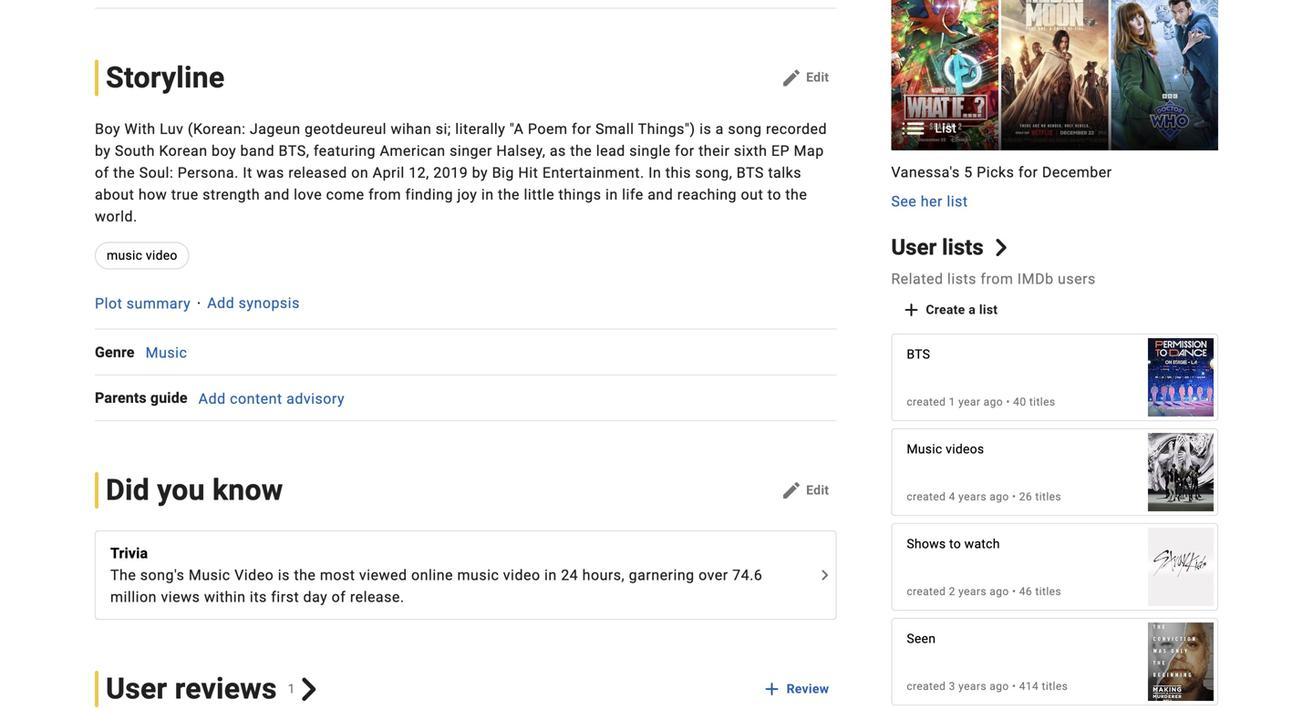 Task type: vqa. For each thing, say whether or not it's contained in the screenshot.
Music
yes



Task type: locate. For each thing, give the bounding box(es) containing it.
things")
[[638, 120, 696, 138]]

titles for seen
[[1043, 681, 1069, 693]]

song's
[[140, 567, 185, 585]]

0 vertical spatial by
[[95, 142, 111, 160]]

edit right edit image
[[807, 483, 830, 498]]

list for see her list
[[947, 193, 969, 210]]

3
[[950, 681, 956, 693]]

genre
[[95, 344, 135, 361]]

0 horizontal spatial is
[[278, 567, 290, 585]]

created left the 2
[[907, 586, 946, 598]]

the up day
[[294, 567, 316, 585]]

0 horizontal spatial 1
[[288, 682, 295, 697]]

1 vertical spatial video
[[503, 567, 541, 585]]

created 4 years ago • 26 titles
[[907, 491, 1062, 504]]

0 vertical spatial is
[[700, 120, 712, 138]]

trivia button
[[110, 543, 812, 565]]

of down the "most"
[[332, 589, 346, 607]]

for inside group
[[1019, 164, 1039, 181]]

1 horizontal spatial of
[[332, 589, 346, 607]]

to right out
[[768, 186, 782, 203]]

ago for shows to watch
[[990, 586, 1010, 598]]

edit right edit icon
[[807, 70, 830, 85]]

to left the watch
[[950, 537, 962, 552]]

created for shows to watch
[[907, 586, 946, 598]]

in left life
[[606, 186, 618, 203]]

si;
[[436, 120, 451, 138]]

3 created from the top
[[907, 586, 946, 598]]

edit button up see more image on the bottom right
[[774, 477, 837, 506]]

group
[[892, 0, 1219, 213]]

1 horizontal spatial for
[[675, 142, 695, 160]]

music video button
[[95, 242, 189, 270]]

1 vertical spatial is
[[278, 567, 290, 585]]

created
[[907, 396, 946, 409], [907, 491, 946, 504], [907, 586, 946, 598], [907, 681, 946, 693]]

2 edit from the top
[[807, 483, 830, 498]]

parents
[[95, 390, 147, 407]]

titles right 26
[[1036, 491, 1062, 504]]

video inside button
[[146, 248, 178, 263]]

lists up create a list
[[948, 270, 977, 288]]

did you know
[[106, 474, 283, 508]]

1 horizontal spatial bts
[[907, 347, 931, 362]]

0 vertical spatial edit button
[[774, 63, 837, 93]]

ago left 46
[[990, 586, 1010, 598]]

the right as
[[570, 142, 592, 160]]

music up within
[[189, 567, 231, 585]]

music left videos
[[907, 442, 943, 457]]

summary
[[127, 295, 191, 312]]

titles for bts
[[1030, 396, 1056, 409]]

created left 3
[[907, 681, 946, 693]]

know
[[213, 474, 283, 508]]

0 vertical spatial edit
[[807, 70, 830, 85]]

1 edit from the top
[[807, 70, 830, 85]]

a up their on the top of page
[[716, 120, 724, 138]]

1 horizontal spatial and
[[648, 186, 674, 203]]

its
[[250, 589, 267, 607]]

in left 24
[[545, 567, 557, 585]]

1 horizontal spatial in
[[545, 567, 557, 585]]

1 horizontal spatial user
[[892, 235, 937, 261]]

2 years from the top
[[959, 586, 987, 598]]

0 vertical spatial music
[[146, 344, 187, 362]]

titles right the 414 at the bottom right of the page
[[1043, 681, 1069, 693]]

list right her
[[947, 193, 969, 210]]

1 vertical spatial list
[[980, 302, 999, 317]]

recorded
[[766, 120, 828, 138]]

years right 4
[[959, 491, 987, 504]]

is
[[700, 120, 712, 138], [278, 567, 290, 585]]

0 horizontal spatial a
[[716, 120, 724, 138]]

edit button up recorded
[[774, 63, 837, 93]]

add left "synopsis"
[[207, 295, 235, 312]]

ago left 26
[[990, 491, 1010, 504]]

by down boy
[[95, 142, 111, 160]]

1 horizontal spatial 1
[[950, 396, 956, 409]]

soul:
[[139, 164, 174, 182]]

1 vertical spatial lists
[[948, 270, 977, 288]]

music video
[[107, 248, 178, 263]]

0 vertical spatial a
[[716, 120, 724, 138]]

1
[[950, 396, 956, 409], [288, 682, 295, 697]]

released
[[289, 164, 347, 182]]

1 horizontal spatial is
[[700, 120, 712, 138]]

created left 4
[[907, 491, 946, 504]]

2 horizontal spatial for
[[1019, 164, 1039, 181]]

lists for user
[[943, 235, 984, 261]]

user up 'related'
[[892, 235, 937, 261]]

watch
[[965, 537, 1001, 552]]

1 horizontal spatial video
[[503, 567, 541, 585]]

a inside button
[[969, 302, 976, 317]]

3 years from the top
[[959, 681, 987, 693]]

for up this
[[675, 142, 695, 160]]

1 vertical spatial edit button
[[774, 477, 837, 506]]

1 horizontal spatial from
[[981, 270, 1014, 288]]

ago for seen
[[990, 681, 1010, 693]]

2 edit button from the top
[[774, 477, 837, 506]]

• for seen
[[1013, 681, 1017, 693]]

1 and from the left
[[264, 186, 290, 203]]

0 horizontal spatial list
[[947, 193, 969, 210]]

the down the talks
[[786, 186, 808, 203]]

• left 26
[[1013, 491, 1017, 504]]

music down trivia button
[[458, 567, 499, 585]]

music down world.
[[107, 248, 143, 263]]

was
[[257, 164, 284, 182]]

april
[[373, 164, 405, 182]]

46
[[1020, 586, 1033, 598]]

2 vertical spatial music
[[189, 567, 231, 585]]

0 vertical spatial years
[[959, 491, 987, 504]]

review button
[[760, 674, 837, 706]]

created left year
[[907, 396, 946, 409]]

1 horizontal spatial to
[[950, 537, 962, 552]]

1 vertical spatial to
[[950, 537, 962, 552]]

in right joy
[[482, 186, 494, 203]]

1 vertical spatial add
[[199, 390, 226, 408]]

1 vertical spatial music
[[458, 567, 499, 585]]

2 horizontal spatial music
[[907, 442, 943, 457]]

music up guide
[[146, 344, 187, 362]]

0 horizontal spatial video
[[146, 248, 178, 263]]

0 horizontal spatial for
[[572, 120, 592, 138]]

list inside button
[[980, 302, 999, 317]]

0 horizontal spatial in
[[482, 186, 494, 203]]

from down chevron right inline icon
[[981, 270, 1014, 288]]

1 vertical spatial edit
[[807, 483, 830, 498]]

finding
[[406, 186, 453, 203]]

2 vertical spatial for
[[1019, 164, 1039, 181]]

0 vertical spatial user
[[892, 235, 937, 261]]

0 vertical spatial 1
[[950, 396, 956, 409]]

0 horizontal spatial to
[[768, 186, 782, 203]]

0 horizontal spatial and
[[264, 186, 290, 203]]

list inside 'button'
[[947, 193, 969, 210]]

is up their on the top of page
[[700, 120, 712, 138]]

views
[[161, 589, 200, 607]]

trivia the song's music video is the most viewed online music video in 24 hours, garnering over 74.6 million views within its first day of release.
[[110, 545, 763, 607]]

music
[[107, 248, 143, 263], [458, 567, 499, 585]]

414
[[1020, 681, 1039, 693]]

user lists link
[[892, 235, 1011, 261]]

1 horizontal spatial music
[[458, 567, 499, 585]]

of up about
[[95, 164, 109, 182]]

0 vertical spatial bts
[[737, 164, 765, 182]]

boy
[[212, 142, 236, 160]]

1 vertical spatial a
[[969, 302, 976, 317]]

video left 24
[[503, 567, 541, 585]]

2 vertical spatial years
[[959, 681, 987, 693]]

titles for shows to watch
[[1036, 586, 1062, 598]]

halsey,
[[497, 142, 546, 160]]

vanessa's 5 picks for december link
[[892, 162, 1219, 183]]

years right the 2
[[959, 586, 987, 598]]

and down in
[[648, 186, 674, 203]]

user lists
[[892, 235, 984, 261]]

map
[[794, 142, 825, 160]]

add synopsis
[[207, 295, 300, 312]]

guide
[[150, 390, 188, 407]]

viewed
[[359, 567, 407, 585]]

1 years from the top
[[959, 491, 987, 504]]

0 horizontal spatial music
[[146, 344, 187, 362]]

the
[[570, 142, 592, 160], [113, 164, 135, 182], [498, 186, 520, 203], [786, 186, 808, 203], [294, 567, 316, 585]]

1 horizontal spatial music
[[189, 567, 231, 585]]

bts inside boy with luv (korean: jageun geotdeureul wihan si; literally "a poem for small things") is a song recorded by south korean boy band bts, featuring american singer halsey, as the lead single for their sixth ep map of the soul: persona. it was released on april 12, 2019 by big hit entertainment. in this song, bts talks about how true strength and love come from finding joy in the little things in life and reaching out to the world.
[[737, 164, 765, 182]]

• left 40
[[1007, 396, 1011, 409]]

• left the 414 at the bottom right of the page
[[1013, 681, 1017, 693]]

ago right year
[[984, 396, 1004, 409]]

1 left year
[[950, 396, 956, 409]]

in
[[482, 186, 494, 203], [606, 186, 618, 203], [545, 567, 557, 585]]

0 horizontal spatial music
[[107, 248, 143, 263]]

0 vertical spatial video
[[146, 248, 178, 263]]

1 left chevron right inline image
[[288, 682, 295, 697]]

0 vertical spatial from
[[369, 186, 402, 203]]

titles right 46
[[1036, 586, 1062, 598]]

bts down add image at the right
[[907, 347, 931, 362]]

garnering
[[629, 567, 695, 585]]

0 vertical spatial list
[[947, 193, 969, 210]]

(korean:
[[188, 120, 246, 138]]

ago for bts
[[984, 396, 1004, 409]]

add content advisory
[[199, 390, 345, 408]]

is inside boy with luv (korean: jageun geotdeureul wihan si; literally "a poem for small things") is a song recorded by south korean boy band bts, featuring american singer halsey, as the lead single for their sixth ep map of the soul: persona. it was released on april 12, 2019 by big hit entertainment. in this song, bts talks about how true strength and love come from finding joy in the little things in life and reaching out to the world.
[[700, 120, 712, 138]]

1 vertical spatial for
[[675, 142, 695, 160]]

0 vertical spatial lists
[[943, 235, 984, 261]]

4 created from the top
[[907, 681, 946, 693]]

advisory
[[287, 390, 345, 408]]

for right picks
[[1019, 164, 1039, 181]]

and down "was"
[[264, 186, 290, 203]]

0 vertical spatial for
[[572, 120, 592, 138]]

1 vertical spatial of
[[332, 589, 346, 607]]

1 horizontal spatial by
[[472, 164, 488, 182]]

a inside boy with luv (korean: jageun geotdeureul wihan si; literally "a poem for small things") is a song recorded by south korean boy band bts, featuring american singer halsey, as the lead single for their sixth ep map of the soul: persona. it was released on april 12, 2019 by big hit entertainment. in this song, bts talks about how true strength and love come from finding joy in the little things in life and reaching out to the world.
[[716, 120, 724, 138]]

by
[[95, 142, 111, 160], [472, 164, 488, 182]]

from down 'april'
[[369, 186, 402, 203]]

edit image
[[781, 480, 803, 502]]

bts down sixth
[[737, 164, 765, 182]]

0 vertical spatial music
[[107, 248, 143, 263]]

add right guide
[[199, 390, 226, 408]]

for left "small"
[[572, 120, 592, 138]]

music inside trivia the song's music video is the most viewed online music video in 24 hours, garnering over 74.6 million views within its first day of release.
[[458, 567, 499, 585]]

1 created from the top
[[907, 396, 946, 409]]

user left reviews
[[106, 673, 167, 707]]

music inside trivia the song's music video is the most viewed online music video in 24 hours, garnering over 74.6 million views within its first day of release.
[[189, 567, 231, 585]]

0 horizontal spatial from
[[369, 186, 402, 203]]

0 vertical spatial add
[[207, 295, 235, 312]]

2 created from the top
[[907, 491, 946, 504]]

a
[[716, 120, 724, 138], [969, 302, 976, 317]]

0 horizontal spatial of
[[95, 164, 109, 182]]

1 vertical spatial from
[[981, 270, 1014, 288]]

day
[[303, 589, 328, 607]]

"a
[[510, 120, 524, 138]]

storyline
[[106, 61, 225, 95]]

add image
[[762, 679, 783, 701]]

geotdeureul
[[305, 120, 387, 138]]

see her list button
[[892, 191, 969, 213]]

persona.
[[178, 164, 239, 182]]

talks
[[769, 164, 802, 182]]

1 vertical spatial music
[[907, 442, 943, 457]]

ago left the 414 at the bottom right of the page
[[990, 681, 1010, 693]]

and
[[264, 186, 290, 203], [648, 186, 674, 203]]

1 vertical spatial years
[[959, 586, 987, 598]]

•
[[1007, 396, 1011, 409], [1013, 491, 1017, 504], [1013, 586, 1017, 598], [1013, 681, 1017, 693]]

by left big
[[472, 164, 488, 182]]

song
[[728, 120, 762, 138]]

edit button for storyline
[[774, 63, 837, 93]]

1 vertical spatial 1
[[288, 682, 295, 697]]

titles
[[1030, 396, 1056, 409], [1036, 491, 1062, 504], [1036, 586, 1062, 598], [1043, 681, 1069, 693]]

the down big
[[498, 186, 520, 203]]

1 edit button from the top
[[774, 63, 837, 93]]

2019
[[434, 164, 468, 182]]

0 horizontal spatial bts
[[737, 164, 765, 182]]

list
[[947, 193, 969, 210], [980, 302, 999, 317]]

lists left chevron right inline icon
[[943, 235, 984, 261]]

lead
[[596, 142, 626, 160]]

years right 3
[[959, 681, 987, 693]]

chevron right inline image
[[297, 678, 321, 702]]

list down "related lists from imdb users"
[[980, 302, 999, 317]]

ago
[[984, 396, 1004, 409], [990, 491, 1010, 504], [990, 586, 1010, 598], [990, 681, 1010, 693]]

1 horizontal spatial list
[[980, 302, 999, 317]]

is up first at the bottom left of page
[[278, 567, 290, 585]]

online
[[412, 567, 454, 585]]

2 and from the left
[[648, 186, 674, 203]]

ep
[[772, 142, 790, 160]]

2 horizontal spatial in
[[606, 186, 618, 203]]

lists inside user lists link
[[943, 235, 984, 261]]

titles right 40
[[1030, 396, 1056, 409]]

a right create
[[969, 302, 976, 317]]

1 horizontal spatial a
[[969, 302, 976, 317]]

• left 46
[[1013, 586, 1017, 598]]

0 vertical spatial to
[[768, 186, 782, 203]]

add image
[[901, 299, 923, 321]]

stray kids (2017) image
[[1149, 519, 1214, 616]]

bts
[[737, 164, 765, 182], [907, 347, 931, 362]]

the inside trivia the song's music video is the most viewed online music video in 24 hours, garnering over 74.6 million views within its first day of release.
[[294, 567, 316, 585]]

for
[[572, 120, 592, 138], [675, 142, 695, 160], [1019, 164, 1039, 181]]

0 horizontal spatial user
[[106, 673, 167, 707]]

0 vertical spatial of
[[95, 164, 109, 182]]

1 vertical spatial user
[[106, 673, 167, 707]]

video up summary
[[146, 248, 178, 263]]

1 vertical spatial bts
[[907, 347, 931, 362]]

of
[[95, 164, 109, 182], [332, 589, 346, 607]]



Task type: describe. For each thing, give the bounding box(es) containing it.
featuring
[[314, 142, 376, 160]]

edit image
[[781, 67, 803, 89]]

release.
[[350, 589, 405, 607]]

• for bts
[[1007, 396, 1011, 409]]

song,
[[696, 164, 733, 182]]

of inside trivia the song's music video is the most viewed online music video in 24 hours, garnering over 74.6 million views within its first day of release.
[[332, 589, 346, 607]]

over
[[699, 567, 729, 585]]

the up about
[[113, 164, 135, 182]]

edit button for did you know
[[774, 477, 837, 506]]

0 horizontal spatial by
[[95, 142, 111, 160]]

add content advisory button
[[199, 390, 345, 408]]

review
[[787, 682, 830, 697]]

life
[[622, 186, 644, 203]]

plot
[[95, 295, 123, 312]]

from inside boy with luv (korean: jageun geotdeureul wihan si; literally "a poem for small things") is a song recorded by south korean boy band bts, featuring american singer halsey, as the lead single for their sixth ep map of the soul: persona. it was released on april 12, 2019 by big hit entertainment. in this song, bts talks about how true strength and love come from finding joy in the little things in life and reaching out to the world.
[[369, 186, 402, 203]]

small
[[596, 120, 635, 138]]

create a list button
[[892, 294, 1013, 326]]

picks
[[977, 164, 1015, 181]]

bts,
[[279, 142, 310, 160]]

shows
[[907, 537, 946, 552]]

74.6
[[733, 567, 763, 585]]

on
[[351, 164, 369, 182]]

world.
[[95, 208, 137, 225]]

bts in bts: fake love (2018) image
[[1149, 424, 1214, 521]]

music inside button
[[107, 248, 143, 263]]

list link
[[892, 0, 1219, 151]]

add for add content advisory
[[199, 390, 226, 408]]

little
[[524, 186, 555, 203]]

12,
[[409, 164, 430, 182]]

year
[[959, 396, 981, 409]]

bts: permission to dance on stage - la (2022) image
[[1149, 329, 1214, 426]]

vanessa's 5 picks for december
[[892, 164, 1113, 181]]

it
[[243, 164, 253, 182]]

lists for related
[[948, 270, 977, 288]]

wihan
[[391, 120, 432, 138]]

hit
[[519, 164, 539, 182]]

south
[[115, 142, 155, 160]]

created 1 year ago • 40 titles
[[907, 396, 1056, 409]]

big
[[492, 164, 515, 182]]

list group
[[892, 0, 1219, 151]]

singer
[[450, 142, 493, 160]]

user for user reviews
[[106, 673, 167, 707]]

joy
[[458, 186, 478, 203]]

• for shows to watch
[[1013, 586, 1017, 598]]

video inside trivia the song's music video is the most viewed online music video in 24 hours, garnering over 74.6 million views within its first day of release.
[[503, 567, 541, 585]]

entertainment.
[[543, 164, 645, 182]]

plot summary
[[95, 295, 191, 312]]

26
[[1020, 491, 1033, 504]]

created for music videos
[[907, 491, 946, 504]]

her
[[921, 193, 943, 210]]

things
[[559, 186, 602, 203]]

boy with luv (korean: jageun geotdeureul wihan si; literally "a poem for small things") is a song recorded by south korean boy band bts, featuring american singer halsey, as the lead single for their sixth ep map of the soul: persona. it was released on april 12, 2019 by big hit entertainment. in this song, bts talks about how true strength and love come from finding joy in the little things in life and reaching out to the world.
[[95, 120, 828, 225]]

related lists from imdb users
[[892, 270, 1097, 288]]

how
[[139, 186, 167, 203]]

user reviews
[[106, 673, 277, 707]]

created 2 years ago • 46 titles
[[907, 586, 1062, 598]]

single
[[630, 142, 671, 160]]

poem
[[528, 120, 568, 138]]

see more image
[[814, 565, 836, 587]]

40
[[1014, 396, 1027, 409]]

users
[[1058, 270, 1097, 288]]

edit for storyline
[[807, 70, 830, 85]]

ago for music videos
[[990, 491, 1010, 504]]

video
[[235, 567, 274, 585]]

luv
[[160, 120, 184, 138]]

literally
[[456, 120, 506, 138]]

music videos
[[907, 442, 985, 457]]

in
[[649, 164, 662, 182]]

add for add synopsis
[[207, 295, 235, 312]]

with
[[125, 120, 156, 138]]

their
[[699, 142, 730, 160]]

this
[[666, 164, 692, 182]]

the
[[110, 567, 136, 585]]

2
[[950, 586, 956, 598]]

titles for music videos
[[1036, 491, 1062, 504]]

create a list
[[926, 302, 999, 317]]

as
[[550, 142, 566, 160]]

music for music
[[146, 344, 187, 362]]

list for create a list
[[980, 302, 999, 317]]

out
[[741, 186, 764, 203]]

1 vertical spatial by
[[472, 164, 488, 182]]

december
[[1043, 164, 1113, 181]]

content
[[230, 390, 283, 408]]

years for to
[[959, 586, 987, 598]]

you
[[157, 474, 205, 508]]

true
[[171, 186, 199, 203]]

years for videos
[[959, 491, 987, 504]]

in inside trivia the song's music video is the most viewed online music video in 24 hours, garnering over 74.6 million views within its first day of release.
[[545, 567, 557, 585]]

created for seen
[[907, 681, 946, 693]]

steven avery in making a murderer (2015) image
[[1149, 614, 1214, 711]]

24
[[561, 567, 579, 585]]

strength
[[203, 186, 260, 203]]

within
[[204, 589, 246, 607]]

5
[[965, 164, 973, 181]]

did
[[106, 474, 150, 508]]

production art image
[[892, 0, 1219, 151]]

music for music videos
[[907, 442, 943, 457]]

of inside boy with luv (korean: jageun geotdeureul wihan si; literally "a poem for small things") is a song recorded by south korean boy band bts, featuring american singer halsey, as the lead single for their sixth ep map of the soul: persona. it was released on april 12, 2019 by big hit entertainment. in this song, bts talks about how true strength and love come from finding joy in the little things in life and reaching out to the world.
[[95, 164, 109, 182]]

• for music videos
[[1013, 491, 1017, 504]]

band
[[240, 142, 275, 160]]

synopsis
[[239, 295, 300, 312]]

is inside trivia the song's music video is the most viewed online music video in 24 hours, garnering over 74.6 million views within its first day of release.
[[278, 567, 290, 585]]

group containing vanessa's 5 picks for december
[[892, 0, 1219, 213]]

user for user lists
[[892, 235, 937, 261]]

parents guide
[[95, 390, 188, 407]]

videos
[[946, 442, 985, 457]]

see
[[892, 193, 917, 210]]

4
[[950, 491, 956, 504]]

list
[[936, 121, 957, 136]]

million
[[110, 589, 157, 607]]

hours,
[[583, 567, 625, 585]]

see her list
[[892, 193, 969, 210]]

edit for did you know
[[807, 483, 830, 498]]

vanessa's
[[892, 164, 961, 181]]

created for bts
[[907, 396, 946, 409]]

to inside boy with luv (korean: jageun geotdeureul wihan si; literally "a poem for small things") is a song recorded by south korean boy band bts, featuring american singer halsey, as the lead single for their sixth ep map of the soul: persona. it was released on april 12, 2019 by big hit entertainment. in this song, bts talks about how true strength and love come from finding joy in the little things in life and reaching out to the world.
[[768, 186, 782, 203]]

music button
[[146, 344, 187, 362]]

reviews
[[175, 673, 277, 707]]

chevron right inline image
[[993, 239, 1011, 256]]

about
[[95, 186, 134, 203]]

trivia
[[110, 545, 148, 563]]



